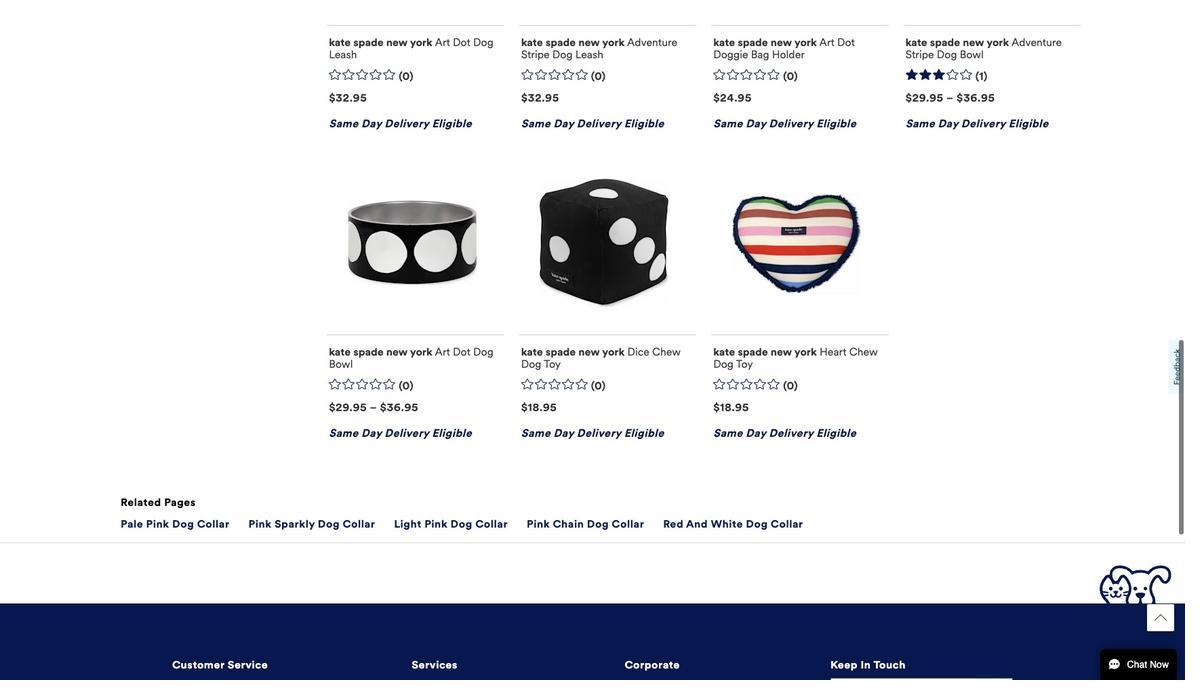 Task type: vqa. For each thing, say whether or not it's contained in the screenshot.
Day
yes



Task type: describe. For each thing, give the bounding box(es) containing it.
$29.95 – $36.95 for (0)
[[329, 401, 419, 414]]

– for (1)
[[947, 92, 954, 105]]

0 reviews element for art dot dog leash
[[399, 70, 414, 84]]

bowl for (0)
[[329, 358, 353, 371]]

day for dice chew dog toy
[[554, 427, 574, 440]]

eligible for adventure stripe dog bowl
[[1009, 117, 1049, 130]]

services
[[412, 659, 458, 672]]

customer
[[172, 659, 225, 672]]

$18.95 for dice chew dog toy
[[521, 401, 557, 414]]

york for dice chew dog toy
[[602, 346, 625, 359]]

new for art dot dog bowl
[[386, 346, 408, 359]]

dog for light pink dog collar
[[451, 518, 473, 531]]

$32.95 for art dot dog leash
[[329, 92, 367, 105]]

dog for adventure stripe dog bowl
[[937, 48, 957, 61]]

pale
[[121, 518, 143, 531]]

art dot dog bowl
[[329, 346, 494, 371]]

york for art dot doggie bag holder
[[795, 36, 817, 49]]

kate for adventure stripe dog leash
[[521, 36, 543, 49]]

dog for dice chew dog toy
[[521, 358, 542, 371]]

adventure stripe dog leash
[[521, 36, 678, 61]]

related
[[121, 496, 161, 509]]

customer service
[[172, 659, 268, 672]]

art dot dog leash
[[329, 36, 494, 61]]

same day delivery eligible for heart chew dog toy
[[714, 427, 857, 440]]

$29.95 for adventure stripe dog bowl
[[906, 92, 944, 105]]

dice
[[628, 346, 650, 359]]

york for art dot dog leash
[[410, 36, 433, 49]]

light pink dog collar link
[[394, 517, 508, 532]]

from $29.95 up to $36.95 element for (1)
[[906, 92, 995, 105]]

holder
[[772, 48, 805, 61]]

(0) for dice chew dog toy
[[591, 380, 606, 393]]

$36.95 for (1)
[[957, 92, 995, 105]]

$29.95 for art dot dog bowl
[[329, 401, 367, 414]]

(0) for art dot doggie bag holder
[[783, 70, 798, 83]]

dog for pink sparkly dog collar
[[318, 518, 340, 531]]

$32.95 for adventure stripe dog leash
[[521, 92, 559, 105]]

same for art dot dog bowl
[[329, 427, 359, 440]]

leash for adventure stripe dog leash
[[576, 48, 604, 61]]

delivery for dice chew dog toy
[[577, 427, 622, 440]]

dot for art dot dog leash
[[453, 36, 471, 49]]

pink sparkly dog collar link
[[249, 517, 375, 532]]

same for adventure stripe dog bowl
[[906, 117, 935, 130]]

collar for light pink dog collar
[[476, 518, 508, 531]]

new for adventure stripe dog bowl
[[963, 36, 985, 49]]

spade for art dot dog leash
[[353, 36, 384, 49]]

keep in touch
[[831, 659, 906, 672]]

– for (0)
[[370, 401, 377, 414]]

kate spade new york for art dot dog leash
[[329, 36, 433, 49]]

$29.95 – $36.95 for (1)
[[906, 92, 995, 105]]

dog for pink chain dog collar
[[587, 518, 609, 531]]

stripe for adventure stripe dog bowl
[[906, 48, 934, 61]]

kate for art dot doggie bag holder
[[714, 36, 735, 49]]

pale pink dog collar
[[121, 518, 230, 531]]

kate for art dot dog leash
[[329, 36, 351, 49]]

new for heart chew dog toy
[[771, 346, 792, 359]]

adventure for adventure stripe dog leash
[[627, 36, 678, 49]]

service
[[228, 659, 268, 672]]

eligible for art dot dog leash
[[432, 117, 472, 130]]

sparkly
[[275, 518, 315, 531]]

spade for adventure stripe dog bowl
[[930, 36, 961, 49]]

kate spade new york for heart chew dog toy
[[714, 346, 817, 359]]

1 review element
[[976, 70, 988, 84]]

$36.95 for (0)
[[380, 401, 419, 414]]

pale pink dog collar link
[[121, 517, 230, 532]]

same day delivery eligible for adventure stripe dog leash
[[521, 117, 664, 130]]

dot for art dot dog bowl
[[453, 346, 471, 359]]

keep
[[831, 659, 858, 672]]

0 reviews element for art dot doggie bag holder
[[783, 70, 798, 84]]

light pink dog collar
[[394, 518, 508, 531]]

spade for art dot dog bowl
[[353, 346, 384, 359]]

1 pink from the left
[[146, 518, 169, 531]]

day for adventure stripe dog bowl
[[938, 117, 959, 130]]

styled arrow button link
[[1147, 605, 1175, 632]]

corporate
[[625, 659, 680, 672]]

same day delivery eligible for art dot dog leash
[[329, 117, 472, 130]]

4 pink from the left
[[527, 518, 550, 531]]

new for adventure stripe dog leash
[[579, 36, 600, 49]]

(0) for heart chew dog toy
[[783, 380, 798, 393]]

collar for pink sparkly dog collar
[[343, 518, 375, 531]]

dog for heart chew dog toy
[[714, 358, 734, 371]]

day for art dot dog bowl
[[361, 427, 382, 440]]

chain
[[553, 518, 584, 531]]

(0) for art dot dog leash
[[399, 70, 414, 83]]

pink sparkly dog collar
[[249, 518, 375, 531]]

dice chew dog toy
[[521, 346, 681, 371]]

scroll to top image
[[1155, 612, 1167, 625]]

kate for dice chew dog toy
[[521, 346, 543, 359]]

related pages
[[121, 496, 196, 509]]

doggie
[[714, 48, 748, 61]]

chew for dice chew dog toy
[[652, 346, 681, 359]]

art for art dot dog leash
[[435, 36, 450, 49]]

york for adventure stripe dog leash
[[602, 36, 625, 49]]

kate spade new york for adventure stripe dog bowl
[[906, 36, 1009, 49]]

leash for art dot dog leash
[[329, 48, 357, 61]]

york for heart chew dog toy
[[795, 346, 817, 359]]

pink chain dog collar link
[[527, 517, 645, 532]]

dog for art dot dog bowl
[[473, 346, 494, 359]]



Task type: locate. For each thing, give the bounding box(es) containing it.
dot inside art dot dog bowl
[[453, 346, 471, 359]]

$36.95 down '1 review' element
[[957, 92, 995, 105]]

$36.95
[[957, 92, 995, 105], [380, 401, 419, 414]]

dog for art dot dog leash
[[473, 36, 494, 49]]

red and white dog collar
[[663, 518, 804, 531]]

heart chew dog toy
[[714, 346, 878, 371]]

same day delivery eligible for art dot dog bowl
[[329, 427, 472, 440]]

1 horizontal spatial bowl
[[960, 48, 984, 61]]

same
[[329, 117, 359, 130], [521, 117, 551, 130], [714, 117, 743, 130], [906, 117, 935, 130], [329, 427, 359, 440], [521, 427, 551, 440], [714, 427, 743, 440]]

adventure
[[627, 36, 678, 49], [1012, 36, 1062, 49]]

$18.95
[[521, 401, 557, 414], [714, 401, 749, 414]]

(0)
[[399, 70, 414, 83], [591, 70, 606, 83], [783, 70, 798, 83], [399, 380, 414, 393], [591, 380, 606, 393], [783, 380, 798, 393]]

– down adventure stripe dog bowl
[[947, 92, 954, 105]]

$24.95
[[714, 92, 752, 105]]

eligible for dice chew dog toy
[[624, 427, 664, 440]]

0 horizontal spatial stripe
[[521, 48, 550, 61]]

(0) for art dot dog bowl
[[399, 380, 414, 393]]

pages
[[164, 496, 196, 509]]

toy for dice chew dog toy
[[544, 358, 561, 371]]

1 horizontal spatial adventure
[[1012, 36, 1062, 49]]

red
[[663, 518, 684, 531]]

from $29.95 up to $36.95 element down '1 review' element
[[906, 92, 995, 105]]

same for art dot dog leash
[[329, 117, 359, 130]]

1 horizontal spatial chew
[[850, 346, 878, 359]]

bowl for (1)
[[960, 48, 984, 61]]

1 vertical spatial from $29.95 up to $36.95 element
[[329, 401, 419, 414]]

dog for adventure stripe dog leash
[[553, 48, 573, 61]]

white
[[711, 518, 743, 531]]

kate spade new york for art dot doggie bag holder
[[714, 36, 817, 49]]

0 vertical spatial –
[[947, 92, 954, 105]]

pink right light
[[425, 518, 448, 531]]

same day delivery eligible
[[329, 117, 472, 130], [521, 117, 664, 130], [714, 117, 857, 130], [906, 117, 1049, 130], [329, 427, 472, 440], [521, 427, 664, 440], [714, 427, 857, 440]]

dot
[[453, 36, 471, 49], [838, 36, 855, 49], [453, 346, 471, 359]]

0 reviews element down adventure stripe dog leash
[[591, 70, 606, 84]]

dot for art dot doggie bag holder
[[838, 36, 855, 49]]

4 collar from the left
[[612, 518, 645, 531]]

stripe inside adventure stripe dog bowl
[[906, 48, 934, 61]]

new for art dot doggie bag holder
[[771, 36, 792, 49]]

pink down 'related pages'
[[146, 518, 169, 531]]

leash inside adventure stripe dog leash
[[576, 48, 604, 61]]

1 chew from the left
[[652, 346, 681, 359]]

from $29.95 up to $36.95 element
[[906, 92, 995, 105], [329, 401, 419, 414]]

red and white dog collar link
[[663, 517, 804, 532]]

day for adventure stripe dog leash
[[554, 117, 574, 130]]

art inside art dot doggie bag holder
[[820, 36, 835, 49]]

leash
[[329, 48, 357, 61], [576, 48, 604, 61]]

delivery
[[385, 117, 429, 130], [577, 117, 622, 130], [769, 117, 814, 130], [962, 117, 1006, 130], [385, 427, 429, 440], [577, 427, 622, 440], [769, 427, 814, 440]]

1 horizontal spatial $36.95
[[957, 92, 995, 105]]

0 horizontal spatial $36.95
[[380, 401, 419, 414]]

1 horizontal spatial $29.95 – $36.95
[[906, 92, 995, 105]]

0 vertical spatial $36.95
[[957, 92, 995, 105]]

delivery for adventure stripe dog bowl
[[962, 117, 1006, 130]]

1 vertical spatial –
[[370, 401, 377, 414]]

art for art dot dog bowl
[[435, 346, 450, 359]]

2 collar from the left
[[343, 518, 375, 531]]

art for art dot doggie bag holder
[[820, 36, 835, 49]]

art dot doggie bag holder
[[714, 36, 855, 61]]

0 vertical spatial bowl
[[960, 48, 984, 61]]

adventure inside adventure stripe dog bowl
[[1012, 36, 1062, 49]]

0 horizontal spatial bowl
[[329, 358, 353, 371]]

collar inside pink chain dog collar link
[[612, 518, 645, 531]]

0 reviews element down art dot dog leash
[[399, 70, 414, 84]]

day
[[361, 117, 382, 130], [554, 117, 574, 130], [746, 117, 766, 130], [938, 117, 959, 130], [361, 427, 382, 440], [554, 427, 574, 440], [746, 427, 766, 440]]

2 chew from the left
[[850, 346, 878, 359]]

bowl inside art dot dog bowl
[[329, 358, 353, 371]]

1 horizontal spatial from $29.95 up to $36.95 element
[[906, 92, 995, 105]]

0 horizontal spatial chew
[[652, 346, 681, 359]]

1 $32.95 from the left
[[329, 92, 367, 105]]

dog inside art dot dog bowl
[[473, 346, 494, 359]]

1 horizontal spatial –
[[947, 92, 954, 105]]

(0) down adventure stripe dog leash
[[591, 70, 606, 83]]

york for art dot dog bowl
[[410, 346, 433, 359]]

0 horizontal spatial $29.95
[[329, 401, 367, 414]]

art
[[435, 36, 450, 49], [820, 36, 835, 49], [435, 346, 450, 359]]

spade for art dot doggie bag holder
[[738, 36, 768, 49]]

0 horizontal spatial leash
[[329, 48, 357, 61]]

from $29.95 up to $36.95 element for (0)
[[329, 401, 419, 414]]

0 reviews element down heart chew dog toy
[[783, 380, 798, 394]]

delivery for art dot dog bowl
[[385, 427, 429, 440]]

collar inside red and white dog collar link
[[771, 518, 804, 531]]

pink chain dog collar
[[527, 518, 645, 531]]

adventure inside adventure stripe dog leash
[[627, 36, 678, 49]]

eligible for art dot doggie bag holder
[[817, 117, 857, 130]]

$18.95 for heart chew dog toy
[[714, 401, 749, 414]]

3 pink from the left
[[425, 518, 448, 531]]

$29.95
[[906, 92, 944, 105], [329, 401, 367, 414]]

1 horizontal spatial $18.95
[[714, 401, 749, 414]]

2 stripe from the left
[[906, 48, 934, 61]]

york for adventure stripe dog bowl
[[987, 36, 1009, 49]]

collar inside light pink dog collar link
[[476, 518, 508, 531]]

collar for pale pink dog collar
[[197, 518, 230, 531]]

(0) down heart chew dog toy
[[783, 380, 798, 393]]

(0) for adventure stripe dog leash
[[591, 70, 606, 83]]

1 leash from the left
[[329, 48, 357, 61]]

touch
[[874, 659, 906, 672]]

0 reviews element down art dot dog bowl
[[399, 380, 414, 394]]

1 vertical spatial bowl
[[329, 358, 353, 371]]

1 horizontal spatial $32.95
[[521, 92, 559, 105]]

stripe inside adventure stripe dog leash
[[521, 48, 550, 61]]

(0) down holder
[[783, 70, 798, 83]]

same for art dot doggie bag holder
[[714, 117, 743, 130]]

dog inside adventure stripe dog bowl
[[937, 48, 957, 61]]

0 reviews element for heart chew dog toy
[[783, 380, 798, 394]]

day for heart chew dog toy
[[746, 427, 766, 440]]

dog inside art dot dog leash
[[473, 36, 494, 49]]

chew inside heart chew dog toy
[[850, 346, 878, 359]]

from $29.95 up to $36.95 element down art dot dog bowl
[[329, 401, 419, 414]]

dot inside art dot doggie bag holder
[[838, 36, 855, 49]]

None email field
[[831, 679, 975, 681]]

light
[[394, 518, 422, 531]]

spade for dice chew dog toy
[[546, 346, 576, 359]]

toy inside heart chew dog toy
[[736, 358, 753, 371]]

0 vertical spatial $29.95
[[906, 92, 944, 105]]

1 horizontal spatial $29.95
[[906, 92, 944, 105]]

collar inside pink sparkly dog collar 'link'
[[343, 518, 375, 531]]

1 horizontal spatial toy
[[736, 358, 753, 371]]

york
[[410, 36, 433, 49], [602, 36, 625, 49], [795, 36, 817, 49], [987, 36, 1009, 49], [410, 346, 433, 359], [602, 346, 625, 359], [795, 346, 817, 359]]

art inside art dot dog bowl
[[435, 346, 450, 359]]

new for dice chew dog toy
[[579, 346, 600, 359]]

kate for heart chew dog toy
[[714, 346, 735, 359]]

stripe for adventure stripe dog leash
[[521, 48, 550, 61]]

0 vertical spatial $29.95 – $36.95
[[906, 92, 995, 105]]

1 adventure from the left
[[627, 36, 678, 49]]

dog inside heart chew dog toy
[[714, 358, 734, 371]]

delivery for art dot dog leash
[[385, 117, 429, 130]]

chew inside the dice chew dog toy
[[652, 346, 681, 359]]

0 horizontal spatial –
[[370, 401, 377, 414]]

0 horizontal spatial adventure
[[627, 36, 678, 49]]

0 vertical spatial from $29.95 up to $36.95 element
[[906, 92, 995, 105]]

$32.95
[[329, 92, 367, 105], [521, 92, 559, 105]]

kate spade new york
[[329, 36, 433, 49], [521, 36, 625, 49], [714, 36, 817, 49], [906, 36, 1009, 49], [329, 346, 433, 359], [521, 346, 625, 359], [714, 346, 817, 359]]

spade
[[353, 36, 384, 49], [546, 36, 576, 49], [738, 36, 768, 49], [930, 36, 961, 49], [353, 346, 384, 359], [546, 346, 576, 359], [738, 346, 768, 359]]

eligible for art dot dog bowl
[[432, 427, 472, 440]]

new
[[386, 36, 408, 49], [579, 36, 600, 49], [771, 36, 792, 49], [963, 36, 985, 49], [386, 346, 408, 359], [579, 346, 600, 359], [771, 346, 792, 359]]

leash inside art dot dog leash
[[329, 48, 357, 61]]

(0) down the dice chew dog toy
[[591, 380, 606, 393]]

chew for heart chew dog toy
[[850, 346, 878, 359]]

1 collar from the left
[[197, 518, 230, 531]]

1 $18.95 from the left
[[521, 401, 557, 414]]

3 collar from the left
[[476, 518, 508, 531]]

same for adventure stripe dog leash
[[521, 117, 551, 130]]

same for dice chew dog toy
[[521, 427, 551, 440]]

bowl inside adventure stripe dog bowl
[[960, 48, 984, 61]]

chew right dice
[[652, 346, 681, 359]]

$29.95 – $36.95
[[906, 92, 995, 105], [329, 401, 419, 414]]

art inside art dot dog leash
[[435, 36, 450, 49]]

spade for adventure stripe dog leash
[[546, 36, 576, 49]]

toy
[[544, 358, 561, 371], [736, 358, 753, 371]]

$36.95 down art dot dog bowl
[[380, 401, 419, 414]]

and
[[686, 518, 708, 531]]

kate
[[329, 36, 351, 49], [521, 36, 543, 49], [714, 36, 735, 49], [906, 36, 928, 49], [329, 346, 351, 359], [521, 346, 543, 359], [714, 346, 735, 359]]

dog inside adventure stripe dog leash
[[553, 48, 573, 61]]

1 horizontal spatial stripe
[[906, 48, 934, 61]]

pink left sparkly
[[249, 518, 272, 531]]

collar for pink chain dog collar
[[612, 518, 645, 531]]

eligible for heart chew dog toy
[[817, 427, 857, 440]]

same day delivery eligible for dice chew dog toy
[[521, 427, 664, 440]]

chew right heart
[[850, 346, 878, 359]]

dog for pale pink dog collar
[[172, 518, 194, 531]]

$29.95 – $36.95 down art dot dog bowl
[[329, 401, 419, 414]]

pink left chain
[[527, 518, 550, 531]]

1 horizontal spatial leash
[[576, 48, 604, 61]]

0 horizontal spatial toy
[[544, 358, 561, 371]]

0 reviews element down holder
[[783, 70, 798, 84]]

1 vertical spatial $29.95
[[329, 401, 367, 414]]

pink
[[146, 518, 169, 531], [249, 518, 272, 531], [425, 518, 448, 531], [527, 518, 550, 531]]

spade for heart chew dog toy
[[738, 346, 768, 359]]

2 $32.95 from the left
[[521, 92, 559, 105]]

kate spade new york for art dot dog bowl
[[329, 346, 433, 359]]

new for art dot dog leash
[[386, 36, 408, 49]]

0 reviews element down the dice chew dog toy
[[591, 380, 606, 394]]

adventure stripe dog bowl
[[906, 36, 1062, 61]]

kate spade new york for dice chew dog toy
[[521, 346, 625, 359]]

in
[[861, 659, 871, 672]]

dog
[[473, 36, 494, 49], [553, 48, 573, 61], [937, 48, 957, 61], [473, 346, 494, 359], [521, 358, 542, 371], [714, 358, 734, 371], [172, 518, 194, 531], [318, 518, 340, 531], [451, 518, 473, 531], [587, 518, 609, 531], [746, 518, 768, 531]]

–
[[947, 92, 954, 105], [370, 401, 377, 414]]

kate spade new york for adventure stripe dog leash
[[521, 36, 625, 49]]

eligible for adventure stripe dog leash
[[624, 117, 664, 130]]

5 collar from the left
[[771, 518, 804, 531]]

toy for heart chew dog toy
[[736, 358, 753, 371]]

collar inside pale pink dog collar 'link'
[[197, 518, 230, 531]]

1 vertical spatial $29.95 – $36.95
[[329, 401, 419, 414]]

delivery for heart chew dog toy
[[769, 427, 814, 440]]

2 toy from the left
[[736, 358, 753, 371]]

chew
[[652, 346, 681, 359], [850, 346, 878, 359]]

toy inside the dice chew dog toy
[[544, 358, 561, 371]]

stripe
[[521, 48, 550, 61], [906, 48, 934, 61]]

0 reviews element
[[399, 70, 414, 84], [591, 70, 606, 84], [783, 70, 798, 84], [399, 380, 414, 394], [591, 380, 606, 394], [783, 380, 798, 394]]

2 pink from the left
[[249, 518, 272, 531]]

0 reviews element for adventure stripe dog leash
[[591, 70, 606, 84]]

collar
[[197, 518, 230, 531], [343, 518, 375, 531], [476, 518, 508, 531], [612, 518, 645, 531], [771, 518, 804, 531]]

(0) down art dot dog leash
[[399, 70, 414, 83]]

2 adventure from the left
[[1012, 36, 1062, 49]]

0 reviews element for dice chew dog toy
[[591, 380, 606, 394]]

0 reviews element for art dot dog bowl
[[399, 380, 414, 394]]

2 leash from the left
[[576, 48, 604, 61]]

0 horizontal spatial $32.95
[[329, 92, 367, 105]]

adventure for adventure stripe dog bowl
[[1012, 36, 1062, 49]]

0 horizontal spatial $29.95 – $36.95
[[329, 401, 419, 414]]

1 stripe from the left
[[521, 48, 550, 61]]

bag
[[751, 48, 770, 61]]

0 horizontal spatial from $29.95 up to $36.95 element
[[329, 401, 419, 414]]

– down art dot dog bowl
[[370, 401, 377, 414]]

same for heart chew dog toy
[[714, 427, 743, 440]]

heart
[[820, 346, 847, 359]]

(1)
[[976, 70, 988, 83]]

delivery for art dot doggie bag holder
[[769, 117, 814, 130]]

kate for art dot dog bowl
[[329, 346, 351, 359]]

0 horizontal spatial $18.95
[[521, 401, 557, 414]]

(0) down art dot dog bowl
[[399, 380, 414, 393]]

bowl
[[960, 48, 984, 61], [329, 358, 353, 371]]

eligible
[[432, 117, 472, 130], [624, 117, 664, 130], [817, 117, 857, 130], [1009, 117, 1049, 130], [432, 427, 472, 440], [624, 427, 664, 440], [817, 427, 857, 440]]

$29.95 – $36.95 down '1 review' element
[[906, 92, 995, 105]]

day for art dot dog leash
[[361, 117, 382, 130]]

dog inside the dice chew dog toy
[[521, 358, 542, 371]]

2 $18.95 from the left
[[714, 401, 749, 414]]

kate for adventure stripe dog bowl
[[906, 36, 928, 49]]

1 vertical spatial $36.95
[[380, 401, 419, 414]]

1 toy from the left
[[544, 358, 561, 371]]

dot inside art dot dog leash
[[453, 36, 471, 49]]



